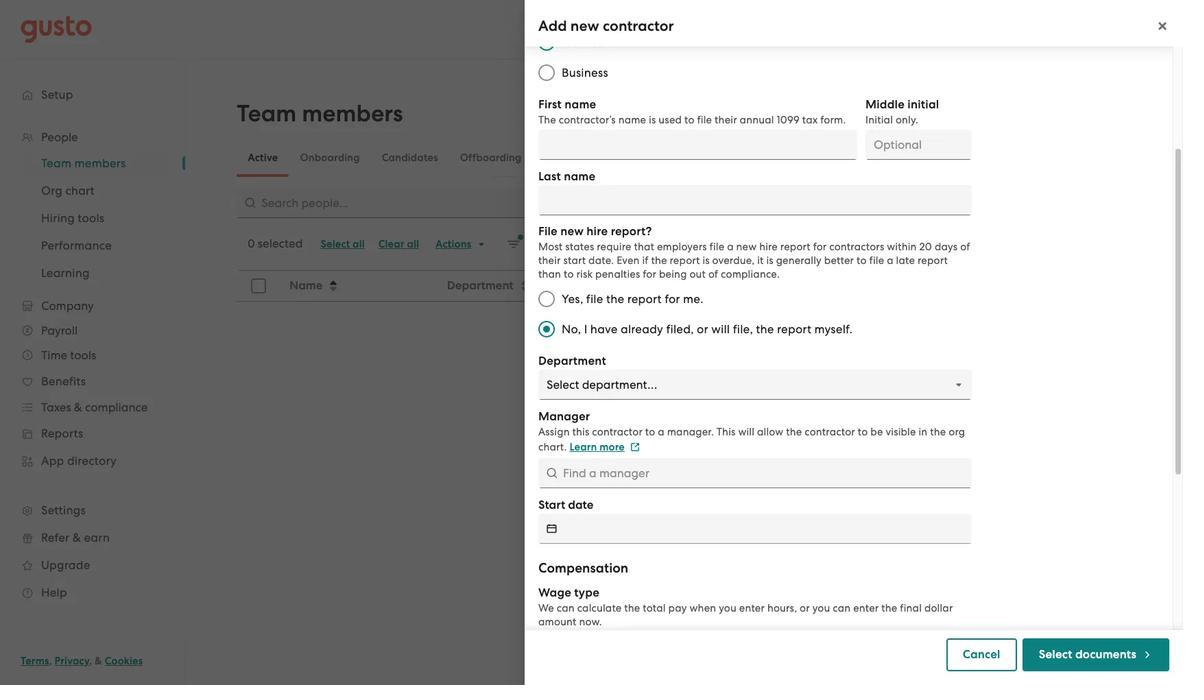 Task type: locate. For each thing, give the bounding box(es) containing it.
0 horizontal spatial their
[[538, 254, 561, 267]]

all left the clear
[[353, 238, 365, 250]]

1 vertical spatial select
[[1039, 648, 1073, 662]]

1 , from the left
[[49, 655, 52, 667]]

1 horizontal spatial their
[[715, 114, 737, 126]]

0 horizontal spatial will
[[711, 322, 730, 336]]

contractor up individual
[[603, 17, 674, 35]]

new up overdue,
[[736, 241, 757, 253]]

0 horizontal spatial department
[[447, 278, 514, 293]]

1 vertical spatial new
[[561, 224, 584, 239]]

2 vertical spatial new
[[736, 241, 757, 253]]

to left 'no'
[[645, 426, 655, 438]]

initial
[[866, 114, 893, 126]]

1 all from the left
[[353, 238, 365, 250]]

you
[[719, 602, 737, 615], [813, 602, 830, 615]]

report?
[[611, 224, 652, 239]]

name down dismissed
[[564, 169, 596, 184]]

1 vertical spatial name
[[618, 114, 646, 126]]

department down no,
[[538, 354, 606, 368]]

you right when in the bottom of the page
[[719, 602, 737, 615]]

is left the used
[[649, 114, 656, 126]]

wage
[[538, 586, 571, 600]]

file
[[538, 224, 558, 239]]

compliance.
[[721, 268, 780, 281]]

0 horizontal spatial of
[[708, 268, 718, 281]]

their up than
[[538, 254, 561, 267]]

department down new notifications image
[[447, 278, 514, 293]]

1 horizontal spatial all
[[407, 238, 419, 250]]

the
[[538, 114, 556, 126]]

0 vertical spatial select
[[321, 238, 350, 250]]

0 horizontal spatial enter
[[739, 602, 765, 615]]

candidates
[[382, 152, 438, 164]]

cookies
[[105, 655, 143, 667]]

only.
[[896, 114, 918, 126]]

you right "hours,"
[[813, 602, 830, 615]]

start
[[538, 498, 565, 512]]

candidates button
[[371, 141, 449, 174]]

0 horizontal spatial is
[[649, 114, 656, 126]]

0 horizontal spatial for
[[643, 268, 656, 281]]

, left the privacy link
[[49, 655, 52, 667]]

contractor up more
[[592, 426, 643, 438]]

new
[[571, 17, 599, 35], [561, 224, 584, 239], [736, 241, 757, 253]]

0 vertical spatial new
[[571, 17, 599, 35]]

amount
[[538, 616, 577, 628]]

org
[[949, 426, 965, 438]]

2 vertical spatial name
[[564, 169, 596, 184]]

1 horizontal spatial will
[[738, 426, 755, 438]]

contractor for new
[[603, 17, 674, 35]]

for down if
[[643, 268, 656, 281]]

the right in
[[930, 426, 946, 438]]

will left the file,
[[711, 322, 730, 336]]

enter left final
[[853, 602, 879, 615]]

a up overdue,
[[727, 241, 734, 253]]

yes,
[[562, 292, 583, 306]]

the left total
[[624, 602, 640, 615]]

team
[[237, 99, 296, 128]]

select left documents
[[1039, 648, 1073, 662]]

0 horizontal spatial ,
[[49, 655, 52, 667]]

new up the states
[[561, 224, 584, 239]]

0 vertical spatial or
[[697, 322, 708, 336]]

20
[[919, 241, 932, 253]]

Middle initial field
[[866, 130, 972, 160]]

out
[[690, 268, 706, 281]]

or right "hours,"
[[800, 602, 810, 615]]

select inside button
[[1039, 648, 1073, 662]]

2 , from the left
[[89, 655, 92, 667]]

1 horizontal spatial hire
[[759, 241, 778, 253]]

1 horizontal spatial a
[[727, 241, 734, 253]]

already
[[621, 322, 663, 336]]

1 horizontal spatial enter
[[853, 602, 879, 615]]

last name
[[538, 169, 596, 184]]

file right yes,
[[586, 292, 603, 306]]

0 horizontal spatial select
[[321, 238, 350, 250]]

will right "this"
[[738, 426, 755, 438]]

1 can from the left
[[557, 602, 575, 615]]

0 horizontal spatial or
[[697, 322, 708, 336]]

1 horizontal spatial you
[[813, 602, 830, 615]]

if
[[642, 254, 649, 267]]

select for select documents
[[1039, 648, 1073, 662]]

hire
[[587, 224, 608, 239], [759, 241, 778, 253]]

name left the used
[[618, 114, 646, 126]]

calendar outline image
[[547, 522, 557, 536]]

0 horizontal spatial can
[[557, 602, 575, 615]]

1 vertical spatial hire
[[759, 241, 778, 253]]

of
[[960, 241, 970, 253], [708, 268, 718, 281]]

2 vertical spatial for
[[665, 292, 680, 306]]

the down penalties
[[606, 292, 624, 306]]

the
[[651, 254, 667, 267], [606, 292, 624, 306], [756, 322, 774, 336], [786, 426, 802, 438], [930, 426, 946, 438], [624, 602, 640, 615], [882, 602, 897, 615]]

1 vertical spatial their
[[538, 254, 561, 267]]

the right if
[[651, 254, 667, 267]]

all for select all
[[353, 238, 365, 250]]

1099
[[777, 114, 800, 126]]

manager.
[[667, 426, 714, 438]]

0 vertical spatial of
[[960, 241, 970, 253]]

Select all rows on this page checkbox
[[244, 271, 274, 301]]

0 vertical spatial for
[[813, 241, 827, 253]]

name up contractor's at the top
[[565, 97, 596, 112]]

select documents button
[[1023, 639, 1169, 672]]

date
[[568, 498, 594, 512]]

report up generally
[[780, 241, 811, 253]]

their left annual
[[715, 114, 737, 126]]

1 horizontal spatial ,
[[89, 655, 92, 667]]

we
[[538, 602, 554, 615]]

is right it
[[766, 254, 774, 267]]

, left &
[[89, 655, 92, 667]]

add a contractor dialog
[[525, 0, 1183, 685]]

Manager field
[[538, 458, 972, 488]]

a
[[727, 241, 734, 253], [887, 254, 894, 267], [658, 426, 665, 438]]

opens in a new tab image
[[630, 443, 640, 452]]

new for add
[[571, 17, 599, 35]]

myself.
[[815, 322, 853, 336]]

0
[[248, 237, 255, 250]]

is up out
[[703, 254, 710, 267]]

0 vertical spatial hire
[[587, 224, 608, 239]]

0 horizontal spatial hire
[[587, 224, 608, 239]]

1 horizontal spatial department
[[538, 354, 606, 368]]

1 vertical spatial will
[[738, 426, 755, 438]]

new notifications image
[[507, 237, 521, 251]]

this
[[717, 426, 736, 438]]

dismissed button
[[533, 141, 603, 174]]

enter
[[739, 602, 765, 615], [853, 602, 879, 615]]

department
[[447, 278, 514, 293], [538, 354, 606, 368]]

Search people... field
[[237, 188, 566, 218]]

1 vertical spatial for
[[643, 268, 656, 281]]

than
[[538, 268, 561, 281]]

to down start
[[564, 268, 574, 281]]

all
[[353, 238, 365, 250], [407, 238, 419, 250]]

0 vertical spatial a
[[727, 241, 734, 253]]

1 horizontal spatial or
[[800, 602, 810, 615]]

learn more link
[[570, 441, 640, 453]]

can
[[557, 602, 575, 615], [833, 602, 851, 615]]

select
[[321, 238, 350, 250], [1039, 648, 1073, 662]]

0 vertical spatial department
[[447, 278, 514, 293]]

add
[[538, 17, 567, 35]]

of right out
[[708, 268, 718, 281]]

cookies button
[[105, 653, 143, 669]]

terms
[[21, 655, 49, 667]]

it
[[757, 254, 764, 267]]

name for last name
[[564, 169, 596, 184]]

employers
[[657, 241, 707, 253]]

clear
[[378, 238, 404, 250]]

to right the used
[[685, 114, 695, 126]]

First name field
[[538, 130, 857, 160]]

hire up it
[[759, 241, 778, 253]]

a left manager.
[[658, 426, 665, 438]]

2 all from the left
[[407, 238, 419, 250]]

no,
[[562, 322, 581, 336]]

for left the me.
[[665, 292, 680, 306]]

will
[[711, 322, 730, 336], [738, 426, 755, 438]]

for up the 'better'
[[813, 241, 827, 253]]

file up first name field
[[697, 114, 712, 126]]

1 vertical spatial or
[[800, 602, 810, 615]]

1 horizontal spatial can
[[833, 602, 851, 615]]

1 horizontal spatial for
[[665, 292, 680, 306]]

of right days
[[960, 241, 970, 253]]

dollar
[[925, 602, 953, 615]]

clear all button
[[372, 233, 426, 255]]

risk
[[576, 268, 593, 281]]

hire up require
[[587, 224, 608, 239]]

new up individual
[[571, 17, 599, 35]]

name for first name the contractor's name is used to file their annual 1099 tax form.
[[565, 97, 596, 112]]

no people found
[[658, 427, 750, 440]]

is inside first name the contractor's name is used to file their annual 1099 tax form.
[[649, 114, 656, 126]]

all for clear all
[[407, 238, 419, 250]]

1 vertical spatial department
[[538, 354, 606, 368]]

name
[[565, 97, 596, 112], [618, 114, 646, 126], [564, 169, 596, 184]]

0 horizontal spatial all
[[353, 238, 365, 250]]

generally
[[776, 254, 822, 267]]

business
[[562, 66, 608, 80]]

contractor
[[603, 17, 674, 35], [592, 426, 643, 438], [805, 426, 855, 438]]

all right the clear
[[407, 238, 419, 250]]

the left final
[[882, 602, 897, 615]]

total
[[643, 602, 666, 615]]

select up name button
[[321, 238, 350, 250]]

a inside assign this contractor to a manager. this will allow the contractor to be visible in the org chart.
[[658, 426, 665, 438]]

file
[[697, 114, 712, 126], [710, 241, 725, 253], [869, 254, 884, 267], [586, 292, 603, 306]]

0 horizontal spatial a
[[658, 426, 665, 438]]

wage type we can calculate the total pay when you enter hours, or you can enter the final dollar amount now.
[[538, 586, 953, 628]]

1 horizontal spatial select
[[1039, 648, 1073, 662]]

0 horizontal spatial you
[[719, 602, 737, 615]]

2 vertical spatial a
[[658, 426, 665, 438]]

initial
[[908, 97, 939, 112]]

the inside the file new hire report? most states require that employers file a new hire report for contractors within 20 days of their start date. even if the report is overdue, it is generally better to file a late report than to risk penalties for being out of compliance.
[[651, 254, 667, 267]]

or right filed,
[[697, 322, 708, 336]]

0 selected status
[[248, 237, 303, 250]]

even
[[617, 254, 640, 267]]

0 vertical spatial their
[[715, 114, 737, 126]]

is
[[649, 114, 656, 126], [703, 254, 710, 267], [766, 254, 774, 267]]

can up amount
[[557, 602, 575, 615]]

can right "hours,"
[[833, 602, 851, 615]]

select inside button
[[321, 238, 350, 250]]

1 horizontal spatial of
[[960, 241, 970, 253]]

used
[[659, 114, 682, 126]]

a left late
[[887, 254, 894, 267]]

i
[[584, 322, 587, 336]]

tax
[[802, 114, 818, 126]]

1 vertical spatial a
[[887, 254, 894, 267]]

1 vertical spatial of
[[708, 268, 718, 281]]

enter left "hours,"
[[739, 602, 765, 615]]

better
[[824, 254, 854, 267]]

0 vertical spatial name
[[565, 97, 596, 112]]

1 enter from the left
[[739, 602, 765, 615]]



Task type: describe. For each thing, give the bounding box(es) containing it.
now.
[[579, 616, 602, 628]]

team members
[[237, 99, 403, 128]]

new notifications image
[[507, 237, 521, 251]]

more
[[600, 441, 625, 453]]

states
[[565, 241, 594, 253]]

cancel
[[963, 648, 1001, 662]]

individual
[[562, 36, 617, 49]]

documents
[[1075, 648, 1137, 662]]

select all button
[[314, 233, 372, 255]]

new for file
[[561, 224, 584, 239]]

final
[[900, 602, 922, 615]]

penalties
[[595, 268, 640, 281]]

file up overdue,
[[710, 241, 725, 253]]

clear all
[[378, 238, 419, 250]]

late
[[896, 254, 915, 267]]

2 horizontal spatial a
[[887, 254, 894, 267]]

2 can from the left
[[833, 602, 851, 615]]

to inside first name the contractor's name is used to file their annual 1099 tax form.
[[685, 114, 695, 126]]

will inside assign this contractor to a manager. this will allow the contractor to be visible in the org chart.
[[738, 426, 755, 438]]

Last name field
[[538, 185, 972, 215]]

active
[[248, 152, 278, 164]]

calculate
[[577, 602, 622, 615]]

most
[[538, 241, 563, 253]]

contractors
[[829, 241, 884, 253]]

me.
[[683, 292, 704, 306]]

to down contractors
[[857, 254, 867, 267]]

file inside first name the contractor's name is used to file their annual 1099 tax form.
[[697, 114, 712, 126]]

department button
[[439, 272, 673, 300]]

form.
[[821, 114, 846, 126]]

the right the file,
[[756, 322, 774, 336]]

file,
[[733, 322, 753, 336]]

start date
[[538, 498, 594, 512]]

contractor left be
[[805, 426, 855, 438]]

report left myself.
[[777, 322, 812, 336]]

their inside first name the contractor's name is used to file their annual 1099 tax form.
[[715, 114, 737, 126]]

selected
[[258, 237, 303, 250]]

allow
[[757, 426, 784, 438]]

Start date field
[[564, 514, 972, 544]]

start
[[563, 254, 586, 267]]

offboarding button
[[449, 141, 533, 174]]

manager
[[538, 409, 590, 424]]

be
[[871, 426, 883, 438]]

annual
[[740, 114, 774, 126]]

contractor for this
[[592, 426, 643, 438]]

overdue,
[[712, 254, 755, 267]]

0 vertical spatial will
[[711, 322, 730, 336]]

1 horizontal spatial is
[[703, 254, 710, 267]]

learn more
[[570, 441, 625, 453]]

name button
[[281, 272, 438, 300]]

account menu element
[[918, 0, 1163, 58]]

this
[[572, 426, 590, 438]]

name
[[290, 278, 323, 293]]

to left be
[[858, 426, 868, 438]]

the right "allow"
[[786, 426, 802, 438]]

terms link
[[21, 655, 49, 667]]

onboarding
[[300, 152, 360, 164]]

assign this contractor to a manager. this will allow the contractor to be visible in the org chart.
[[538, 426, 965, 453]]

&
[[95, 655, 102, 667]]

hours,
[[767, 602, 797, 615]]

dialog main content element
[[525, 0, 1183, 685]]

visible
[[886, 426, 916, 438]]

terms , privacy , & cookies
[[21, 655, 143, 667]]

being
[[659, 268, 687, 281]]

offboarding
[[460, 152, 522, 164]]

middle
[[866, 97, 905, 112]]

Business radio
[[532, 58, 562, 88]]

add new contractor
[[538, 17, 674, 35]]

dismissed
[[544, 152, 592, 164]]

report up already
[[627, 292, 662, 306]]

first
[[538, 97, 562, 112]]

Individual radio
[[532, 27, 562, 58]]

report down 20
[[918, 254, 948, 267]]

2 horizontal spatial for
[[813, 241, 827, 253]]

pay
[[668, 602, 687, 615]]

chart.
[[538, 441, 567, 453]]

days
[[935, 241, 958, 253]]

or inside the wage type we can calculate the total pay when you enter hours, or you can enter the final dollar amount now.
[[800, 602, 810, 615]]

cancel button
[[946, 639, 1017, 672]]

department inside dialog main content element
[[538, 354, 606, 368]]

middle initial initial only.
[[866, 97, 939, 126]]

no, i have already filed, or will file, the report myself.
[[562, 322, 853, 336]]

2 enter from the left
[[853, 602, 879, 615]]

privacy link
[[55, 655, 89, 667]]

require
[[597, 241, 631, 253]]

date.
[[589, 254, 614, 267]]

onboarding button
[[289, 141, 371, 174]]

privacy
[[55, 655, 89, 667]]

have
[[590, 322, 618, 336]]

1 you from the left
[[719, 602, 737, 615]]

Yes, file the report for me. radio
[[532, 284, 562, 314]]

home image
[[21, 15, 92, 43]]

No, I have already filed, or will file, the report myself. radio
[[532, 314, 562, 344]]

file new hire report? most states require that employers file a new hire report for contractors within 20 days of their start date. even if the report is overdue, it is generally better to file a late report than to risk penalties for being out of compliance.
[[538, 224, 970, 281]]

department inside button
[[447, 278, 514, 293]]

2 you from the left
[[813, 602, 830, 615]]

within
[[887, 241, 917, 253]]

people
[[677, 427, 715, 440]]

select for select all
[[321, 238, 350, 250]]

2 horizontal spatial is
[[766, 254, 774, 267]]

contractor's
[[559, 114, 616, 126]]

team members tab list
[[237, 139, 1132, 177]]

yes, file the report for me.
[[562, 292, 704, 306]]

in
[[919, 426, 928, 438]]

compensation
[[538, 560, 629, 576]]

learn
[[570, 441, 597, 453]]

report down employers
[[670, 254, 700, 267]]

file down contractors
[[869, 254, 884, 267]]

active button
[[237, 141, 289, 174]]

members
[[302, 99, 403, 128]]

their inside the file new hire report? most states require that employers file a new hire report for contractors within 20 days of their start date. even if the report is overdue, it is generally better to file a late report than to risk penalties for being out of compliance.
[[538, 254, 561, 267]]

select all
[[321, 238, 365, 250]]



Task type: vqa. For each thing, say whether or not it's contained in the screenshot.
Clayton
no



